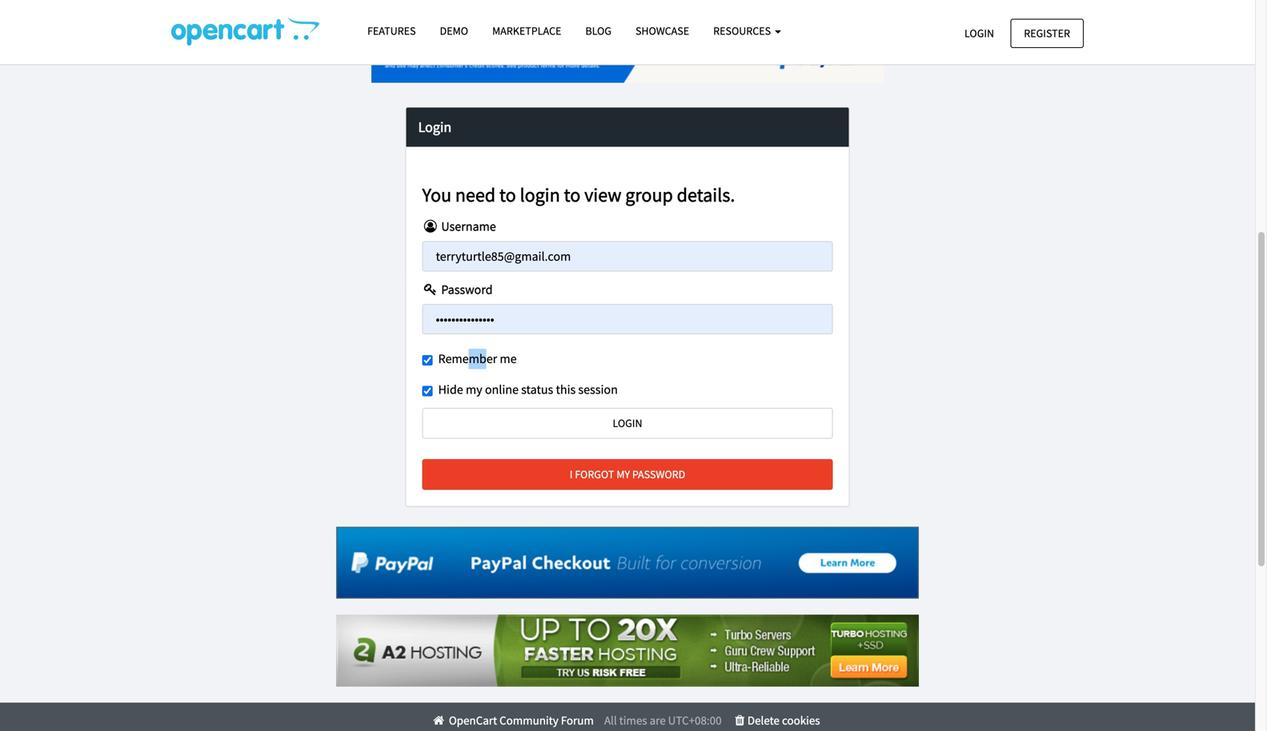 Task type: vqa. For each thing, say whether or not it's contained in the screenshot.
share
no



Task type: describe. For each thing, give the bounding box(es) containing it.
blog link
[[574, 17, 624, 45]]

opencart community forum
[[447, 713, 594, 729]]

login link
[[951, 19, 1008, 48]]

this
[[556, 382, 576, 398]]

Password password field
[[422, 304, 833, 335]]

delete
[[748, 713, 780, 729]]

home image
[[431, 715, 447, 727]]

features link
[[356, 17, 428, 45]]

login
[[520, 183, 560, 207]]

0 vertical spatial paypal payment gateway image
[[372, 0, 884, 83]]

password
[[439, 282, 493, 298]]

marketplace
[[492, 24, 562, 38]]

opencart
[[449, 713, 497, 729]]

are
[[650, 713, 666, 729]]

trash image
[[732, 715, 748, 727]]

0 vertical spatial login
[[965, 26, 995, 40]]

Username text field
[[422, 241, 833, 272]]

you
[[422, 183, 452, 207]]

resources
[[714, 24, 773, 38]]

view
[[585, 183, 622, 207]]

details.
[[677, 183, 735, 207]]

status
[[521, 382, 554, 398]]

i
[[570, 468, 573, 482]]

marketplace link
[[480, 17, 574, 45]]

session
[[578, 382, 618, 398]]

remember
[[438, 351, 497, 367]]

demo
[[440, 24, 468, 38]]

opencart community forum link
[[431, 713, 594, 729]]

blog
[[586, 24, 612, 38]]

forum
[[561, 713, 594, 729]]

showcase link
[[624, 17, 702, 45]]

hide my online status this session
[[438, 382, 618, 398]]

community
[[500, 713, 559, 729]]

remember me
[[438, 351, 517, 367]]

you need to login to view group details.
[[422, 183, 735, 207]]



Task type: locate. For each thing, give the bounding box(es) containing it.
1 horizontal spatial my
[[617, 468, 630, 482]]

1 horizontal spatial login
[[965, 26, 995, 40]]

user circle o image
[[422, 220, 439, 233]]

all
[[604, 713, 617, 729]]

demo link
[[428, 17, 480, 45]]

all times are utc+08:00
[[604, 713, 722, 729]]

to left login
[[500, 183, 516, 207]]

my right forgot
[[617, 468, 630, 482]]

1 vertical spatial paypal payment gateway image
[[336, 527, 919, 599]]

register
[[1024, 26, 1071, 40]]

to left view
[[564, 183, 581, 207]]

cookies
[[782, 713, 820, 729]]

login left register
[[965, 26, 995, 40]]

i forgot my password
[[570, 468, 686, 482]]

need
[[455, 183, 496, 207]]

online
[[485, 382, 519, 398]]

menu bar
[[167, 703, 1084, 732]]

delete cookies
[[748, 713, 820, 729]]

paypal payment gateway image
[[372, 0, 884, 83], [336, 527, 919, 599]]

utc+08:00
[[668, 713, 722, 729]]

i forgot my password link
[[422, 460, 833, 490]]

0 vertical spatial my
[[466, 382, 483, 398]]

None submit
[[422, 408, 833, 439]]

me
[[500, 351, 517, 367]]

0 horizontal spatial login
[[418, 118, 452, 136]]

my
[[466, 382, 483, 398], [617, 468, 630, 482]]

to
[[500, 183, 516, 207], [564, 183, 581, 207]]

login
[[965, 26, 995, 40], [418, 118, 452, 136]]

showcase
[[636, 24, 690, 38]]

features
[[368, 24, 416, 38]]

username
[[439, 219, 496, 235]]

register link
[[1011, 19, 1084, 48]]

password
[[632, 468, 686, 482]]

resources link
[[702, 17, 793, 45]]

1 vertical spatial login
[[418, 118, 452, 136]]

menu bar containing opencart community forum
[[167, 703, 1084, 732]]

1 vertical spatial my
[[617, 468, 630, 482]]

hide
[[438, 382, 463, 398]]

1 horizontal spatial to
[[564, 183, 581, 207]]

my right hide
[[466, 382, 483, 398]]

1 to from the left
[[500, 183, 516, 207]]

times
[[620, 713, 647, 729]]

0 horizontal spatial my
[[466, 382, 483, 398]]

key image
[[422, 283, 439, 296]]

forgot
[[575, 468, 615, 482]]

group
[[626, 183, 673, 207]]

delete cookies link
[[732, 713, 820, 729]]

2 to from the left
[[564, 183, 581, 207]]

a2 hosting image
[[336, 615, 919, 687]]

None checkbox
[[422, 355, 433, 366], [422, 386, 433, 397], [422, 355, 433, 366], [422, 386, 433, 397]]

login up you
[[418, 118, 452, 136]]

0 horizontal spatial to
[[500, 183, 516, 207]]



